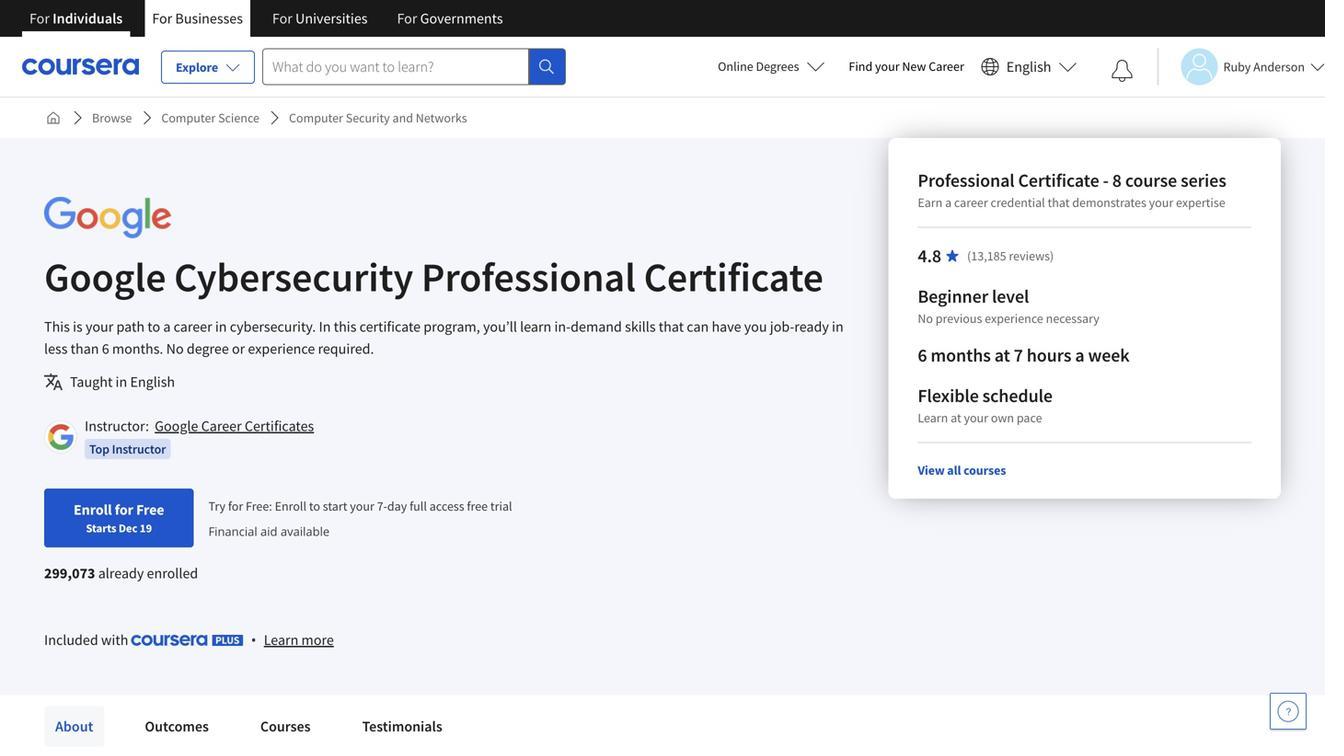 Task type: describe. For each thing, give the bounding box(es) containing it.
free
[[136, 501, 164, 519]]

enroll inside try for free: enroll to start your 7-day full access free trial financial aid available
[[275, 498, 307, 514]]

certificate inside the professional certificate - 8 course series earn a career credential that demonstrates your expertise
[[1019, 169, 1100, 192]]

computer security and networks link
[[282, 101, 475, 134]]

and
[[393, 110, 413, 126]]

try for free: enroll to start your 7-day full access free trial financial aid available
[[209, 498, 513, 540]]

1 horizontal spatial at
[[995, 344, 1011, 367]]

a for this is your path to a career in cybersecurity. in this certificate program, you'll learn in-demand skills that can have you job-ready in less than 6 months. no degree or experience required.
[[163, 318, 171, 336]]

financial
[[209, 523, 257, 540]]

testimonials link
[[351, 707, 454, 747]]

courses
[[964, 462, 1007, 479]]

outcomes link
[[134, 707, 220, 747]]

What do you want to learn? text field
[[262, 48, 529, 85]]

enrolled
[[147, 564, 198, 583]]

science
[[218, 110, 260, 126]]

hours
[[1027, 344, 1072, 367]]

outcomes
[[145, 718, 209, 736]]

you
[[745, 318, 768, 336]]

google career certificates image
[[47, 424, 75, 451]]

google inside instructor: google career certificates top instructor
[[155, 417, 198, 436]]

credential
[[991, 194, 1046, 211]]

cybersecurity
[[174, 251, 414, 302]]

your inside this is your path to a career in cybersecurity. in this certificate program, you'll learn in-demand skills that can have you job-ready in less than 6 months. no degree or experience required.
[[86, 318, 114, 336]]

skills
[[625, 318, 656, 336]]

week
[[1089, 344, 1130, 367]]

19
[[140, 521, 152, 536]]

coursera plus image
[[131, 635, 244, 646]]

businesses
[[175, 9, 243, 28]]

level
[[993, 285, 1030, 308]]

security
[[346, 110, 390, 126]]

view all courses
[[918, 462, 1007, 479]]

series
[[1181, 169, 1227, 192]]

flexible schedule learn at your own pace
[[918, 384, 1053, 426]]

• learn more
[[251, 630, 334, 650]]

trial
[[491, 498, 513, 514]]

testimonials
[[362, 718, 443, 736]]

have
[[712, 318, 742, 336]]

career inside instructor: google career certificates top instructor
[[201, 417, 242, 436]]

courses
[[260, 718, 311, 736]]

a for 6 months at 7 hours a week
[[1076, 344, 1085, 367]]

own
[[992, 410, 1015, 426]]

4.8
[[918, 244, 942, 267]]

to for path
[[148, 318, 160, 336]]

included with
[[44, 631, 131, 649]]

schedule
[[983, 384, 1053, 407]]

universities
[[296, 9, 368, 28]]

a inside the professional certificate - 8 course series earn a career credential that demonstrates your expertise
[[946, 194, 952, 211]]

1 horizontal spatial 6
[[918, 344, 928, 367]]

8
[[1113, 169, 1122, 192]]

or
[[232, 340, 245, 358]]

flexible
[[918, 384, 979, 407]]

months.
[[112, 340, 163, 358]]

1 vertical spatial english
[[130, 373, 175, 391]]

try
[[209, 498, 226, 514]]

learn inside • learn more
[[264, 631, 299, 650]]

beginner level no previous experience necessary
[[918, 285, 1100, 327]]

your inside the professional certificate - 8 course series earn a career credential that demonstrates your expertise
[[1150, 194, 1174, 211]]

for for try
[[228, 498, 243, 514]]

no inside this is your path to a career in cybersecurity. in this certificate program, you'll learn in-demand skills that can have you job-ready in less than 6 months. no degree or experience required.
[[166, 340, 184, 358]]

your inside try for free: enroll to start your 7-day full access free trial financial aid available
[[350, 498, 375, 514]]

experience inside beginner level no previous experience necessary
[[985, 310, 1044, 327]]

instructor:
[[85, 417, 149, 436]]

1 horizontal spatial in
[[215, 318, 227, 336]]

available
[[281, 523, 330, 540]]

start
[[323, 498, 348, 514]]

to for enroll
[[309, 498, 320, 514]]

necessary
[[1047, 310, 1100, 327]]

google cybersecurity professional certificate
[[44, 251, 824, 302]]

home image
[[46, 110, 61, 125]]

6 inside this is your path to a career in cybersecurity. in this certificate program, you'll learn in-demand skills that can have you job-ready in less than 6 months. no degree or experience required.
[[102, 340, 109, 358]]

instructor: google career certificates top instructor
[[85, 417, 314, 458]]

browse link
[[85, 101, 139, 134]]

taught in english
[[70, 373, 175, 391]]

no inside beginner level no previous experience necessary
[[918, 310, 934, 327]]

all
[[948, 462, 962, 479]]

pace
[[1017, 410, 1043, 426]]

career inside the professional certificate - 8 course series earn a career credential that demonstrates your expertise
[[955, 194, 989, 211]]

governments
[[420, 9, 503, 28]]

299,073 already enrolled
[[44, 564, 198, 583]]

for individuals
[[29, 9, 123, 28]]

help center image
[[1278, 701, 1300, 723]]

find
[[849, 58, 873, 75]]

online degrees
[[718, 58, 800, 75]]

ready
[[795, 318, 829, 336]]

previous
[[936, 310, 983, 327]]

7
[[1014, 344, 1024, 367]]

for universities
[[272, 9, 368, 28]]

months
[[931, 344, 992, 367]]

show notifications image
[[1112, 60, 1134, 82]]

less
[[44, 340, 68, 358]]

0 vertical spatial career
[[929, 58, 965, 75]]

learn more link
[[264, 629, 334, 651]]

dec
[[119, 521, 138, 536]]

that inside this is your path to a career in cybersecurity. in this certificate program, you'll learn in-demand skills that can have you job-ready in less than 6 months. no degree or experience required.
[[659, 318, 684, 336]]

computer for computer science
[[161, 110, 216, 126]]

view
[[918, 462, 945, 479]]

certificate
[[360, 318, 421, 336]]

starts
[[86, 521, 116, 536]]

degree
[[187, 340, 229, 358]]

for governments
[[397, 9, 503, 28]]



Task type: locate. For each thing, give the bounding box(es) containing it.
learn
[[520, 318, 552, 336]]

top
[[89, 441, 110, 458]]

1 vertical spatial learn
[[264, 631, 299, 650]]

learn right •
[[264, 631, 299, 650]]

for
[[228, 498, 243, 514], [115, 501, 133, 519]]

professional up earn
[[918, 169, 1015, 192]]

computer left security
[[289, 110, 343, 126]]

1 horizontal spatial that
[[1048, 194, 1070, 211]]

your left the own
[[964, 410, 989, 426]]

computer
[[161, 110, 216, 126], [289, 110, 343, 126]]

career left certificates
[[201, 417, 242, 436]]

1 computer from the left
[[161, 110, 216, 126]]

computer security and networks
[[289, 110, 467, 126]]

your down course
[[1150, 194, 1174, 211]]

2 computer from the left
[[289, 110, 343, 126]]

2 horizontal spatial in
[[832, 318, 844, 336]]

networks
[[416, 110, 467, 126]]

no left previous
[[918, 310, 934, 327]]

certificate up have
[[644, 251, 824, 302]]

professional inside the professional certificate - 8 course series earn a career credential that demonstrates your expertise
[[918, 169, 1015, 192]]

6 left months
[[918, 344, 928, 367]]

0 vertical spatial certificate
[[1019, 169, 1100, 192]]

english
[[1007, 58, 1052, 76], [130, 373, 175, 391]]

0 vertical spatial google
[[44, 251, 166, 302]]

for
[[29, 9, 50, 28], [152, 9, 172, 28], [272, 9, 293, 28], [397, 9, 417, 28]]

1 for from the left
[[29, 9, 50, 28]]

no
[[918, 310, 934, 327], [166, 340, 184, 358]]

0 horizontal spatial career
[[174, 318, 212, 336]]

already
[[98, 564, 144, 583]]

1 horizontal spatial professional
[[918, 169, 1015, 192]]

financial aid available button
[[209, 523, 330, 540]]

explore button
[[161, 51, 255, 84]]

full
[[410, 498, 427, 514]]

0 vertical spatial learn
[[918, 410, 949, 426]]

for for individuals
[[29, 9, 50, 28]]

0 vertical spatial english
[[1007, 58, 1052, 76]]

at left 7
[[995, 344, 1011, 367]]

professional up learn
[[422, 251, 636, 302]]

•
[[251, 630, 257, 650]]

0 vertical spatial that
[[1048, 194, 1070, 211]]

that inside the professional certificate - 8 course series earn a career credential that demonstrates your expertise
[[1048, 194, 1070, 211]]

to right the path
[[148, 318, 160, 336]]

view all courses link
[[918, 462, 1007, 479]]

1 horizontal spatial no
[[918, 310, 934, 327]]

1 vertical spatial google
[[155, 417, 198, 436]]

for for enroll
[[115, 501, 133, 519]]

299,073
[[44, 564, 95, 583]]

0 horizontal spatial professional
[[422, 251, 636, 302]]

0 horizontal spatial english
[[130, 373, 175, 391]]

your left 7-
[[350, 498, 375, 514]]

learn inside flexible schedule learn at your own pace
[[918, 410, 949, 426]]

in up degree
[[215, 318, 227, 336]]

for inside enroll for free starts dec 19
[[115, 501, 133, 519]]

0 horizontal spatial a
[[163, 318, 171, 336]]

courses link
[[249, 707, 322, 747]]

for inside try for free: enroll to start your 7-day full access free trial financial aid available
[[228, 498, 243, 514]]

free:
[[246, 498, 272, 514]]

computer for computer security and networks
[[289, 110, 343, 126]]

certificates
[[245, 417, 314, 436]]

for up dec
[[115, 501, 133, 519]]

(13,185
[[968, 248, 1007, 264]]

enroll for free starts dec 19
[[74, 501, 164, 536]]

for for governments
[[397, 9, 417, 28]]

0 horizontal spatial 6
[[102, 340, 109, 358]]

access
[[430, 498, 465, 514]]

learn
[[918, 410, 949, 426], [264, 631, 299, 650]]

0 horizontal spatial certificate
[[644, 251, 824, 302]]

to
[[148, 318, 160, 336], [309, 498, 320, 514]]

0 vertical spatial a
[[946, 194, 952, 211]]

1 vertical spatial to
[[309, 498, 320, 514]]

for businesses
[[152, 9, 243, 28]]

google career certificates link
[[155, 417, 314, 436]]

coursera image
[[22, 52, 139, 81]]

0 horizontal spatial in
[[116, 373, 127, 391]]

taught
[[70, 373, 113, 391]]

career right earn
[[955, 194, 989, 211]]

0 horizontal spatial that
[[659, 318, 684, 336]]

1 horizontal spatial career
[[955, 194, 989, 211]]

a
[[946, 194, 952, 211], [163, 318, 171, 336], [1076, 344, 1085, 367]]

1 vertical spatial professional
[[422, 251, 636, 302]]

1 vertical spatial that
[[659, 318, 684, 336]]

1 horizontal spatial learn
[[918, 410, 949, 426]]

(13,185 reviews)
[[968, 248, 1055, 264]]

None search field
[[262, 48, 566, 85]]

0 vertical spatial no
[[918, 310, 934, 327]]

professional
[[918, 169, 1015, 192], [422, 251, 636, 302]]

1 vertical spatial at
[[951, 410, 962, 426]]

certificate
[[1019, 169, 1100, 192], [644, 251, 824, 302]]

1 horizontal spatial enroll
[[275, 498, 307, 514]]

1 vertical spatial experience
[[248, 340, 315, 358]]

1 horizontal spatial a
[[946, 194, 952, 211]]

job-
[[770, 318, 795, 336]]

browse
[[92, 110, 132, 126]]

google image
[[44, 197, 171, 238]]

online degrees button
[[704, 46, 840, 87]]

program,
[[424, 318, 480, 336]]

1 vertical spatial no
[[166, 340, 184, 358]]

anderson
[[1254, 58, 1306, 75]]

course
[[1126, 169, 1178, 192]]

to inside try for free: enroll to start your 7-day full access free trial financial aid available
[[309, 498, 320, 514]]

0 vertical spatial experience
[[985, 310, 1044, 327]]

0 horizontal spatial for
[[115, 501, 133, 519]]

at down flexible
[[951, 410, 962, 426]]

find your new career link
[[840, 55, 974, 78]]

2 vertical spatial a
[[1076, 344, 1085, 367]]

demand
[[571, 318, 622, 336]]

enroll up "available"
[[275, 498, 307, 514]]

for for universities
[[272, 9, 293, 28]]

find your new career
[[849, 58, 965, 75]]

learn down flexible
[[918, 410, 949, 426]]

required.
[[318, 340, 374, 358]]

to left start
[[309, 498, 320, 514]]

google up the path
[[44, 251, 166, 302]]

at inside flexible schedule learn at your own pace
[[951, 410, 962, 426]]

included
[[44, 631, 98, 649]]

reviews)
[[1010, 248, 1055, 264]]

that left can
[[659, 318, 684, 336]]

1 horizontal spatial certificate
[[1019, 169, 1100, 192]]

0 horizontal spatial no
[[166, 340, 184, 358]]

for right 'try'
[[228, 498, 243, 514]]

enroll
[[275, 498, 307, 514], [74, 501, 112, 519]]

0 horizontal spatial learn
[[264, 631, 299, 650]]

no left degree
[[166, 340, 184, 358]]

a left "week"
[[1076, 344, 1085, 367]]

that right credential
[[1048, 194, 1070, 211]]

1 horizontal spatial career
[[929, 58, 965, 75]]

0 horizontal spatial to
[[148, 318, 160, 336]]

english button
[[974, 37, 1085, 97]]

your inside flexible schedule learn at your own pace
[[964, 410, 989, 426]]

enroll up starts
[[74, 501, 112, 519]]

to inside this is your path to a career in cybersecurity. in this certificate program, you'll learn in-demand skills that can have you job-ready in less than 6 months. no degree or experience required.
[[148, 318, 160, 336]]

in-
[[555, 318, 571, 336]]

for for businesses
[[152, 9, 172, 28]]

certificate up credential
[[1019, 169, 1100, 192]]

2 horizontal spatial a
[[1076, 344, 1085, 367]]

for left businesses
[[152, 9, 172, 28]]

google up instructor at the left of the page
[[155, 417, 198, 436]]

4 for from the left
[[397, 9, 417, 28]]

for left individuals in the left of the page
[[29, 9, 50, 28]]

degrees
[[756, 58, 800, 75]]

for left "universities"
[[272, 9, 293, 28]]

career up degree
[[174, 318, 212, 336]]

experience inside this is your path to a career in cybersecurity. in this certificate program, you'll learn in-demand skills that can have you job-ready in less than 6 months. no degree or experience required.
[[248, 340, 315, 358]]

expertise
[[1177, 194, 1226, 211]]

6 months at 7 hours a week
[[918, 344, 1130, 367]]

0 horizontal spatial at
[[951, 410, 962, 426]]

online
[[718, 58, 754, 75]]

1 horizontal spatial to
[[309, 498, 320, 514]]

0 vertical spatial to
[[148, 318, 160, 336]]

0 vertical spatial at
[[995, 344, 1011, 367]]

0 vertical spatial career
[[955, 194, 989, 211]]

enroll inside enroll for free starts dec 19
[[74, 501, 112, 519]]

free
[[467, 498, 488, 514]]

experience down cybersecurity.
[[248, 340, 315, 358]]

in right taught
[[116, 373, 127, 391]]

computer left science
[[161, 110, 216, 126]]

banner navigation
[[15, 0, 518, 37]]

0 horizontal spatial enroll
[[74, 501, 112, 519]]

experience down level
[[985, 310, 1044, 327]]

1 vertical spatial career
[[174, 318, 212, 336]]

this
[[44, 318, 70, 336]]

a right the path
[[163, 318, 171, 336]]

0 horizontal spatial computer
[[161, 110, 216, 126]]

ruby
[[1224, 58, 1252, 75]]

than
[[71, 340, 99, 358]]

that
[[1048, 194, 1070, 211], [659, 318, 684, 336]]

career
[[955, 194, 989, 211], [174, 318, 212, 336]]

new
[[903, 58, 927, 75]]

career inside this is your path to a career in cybersecurity. in this certificate program, you'll learn in-demand skills that can have you job-ready in less than 6 months. no degree or experience required.
[[174, 318, 212, 336]]

2 for from the left
[[152, 9, 172, 28]]

0 horizontal spatial career
[[201, 417, 242, 436]]

english inside english button
[[1007, 58, 1052, 76]]

computer science
[[161, 110, 260, 126]]

in
[[319, 318, 331, 336]]

a right earn
[[946, 194, 952, 211]]

3 for from the left
[[272, 9, 293, 28]]

a inside this is your path to a career in cybersecurity. in this certificate program, you'll learn in-demand skills that can have you job-ready in less than 6 months. no degree or experience required.
[[163, 318, 171, 336]]

1 horizontal spatial english
[[1007, 58, 1052, 76]]

1 vertical spatial a
[[163, 318, 171, 336]]

in right ready
[[832, 318, 844, 336]]

this
[[334, 318, 357, 336]]

path
[[116, 318, 145, 336]]

1 horizontal spatial for
[[228, 498, 243, 514]]

1 horizontal spatial experience
[[985, 310, 1044, 327]]

1 vertical spatial career
[[201, 417, 242, 436]]

explore
[[176, 59, 218, 76]]

about link
[[44, 707, 104, 747]]

career right new
[[929, 58, 965, 75]]

6 right "than"
[[102, 340, 109, 358]]

for up what do you want to learn? text box in the left of the page
[[397, 9, 417, 28]]

more
[[302, 631, 334, 650]]

0 vertical spatial professional
[[918, 169, 1015, 192]]

earn
[[918, 194, 943, 211]]

your right find
[[876, 58, 900, 75]]

demonstrates
[[1073, 194, 1147, 211]]

1 horizontal spatial computer
[[289, 110, 343, 126]]

0 horizontal spatial experience
[[248, 340, 315, 358]]

individuals
[[53, 9, 123, 28]]

google
[[44, 251, 166, 302], [155, 417, 198, 436]]

your right 'is'
[[86, 318, 114, 336]]

-
[[1104, 169, 1109, 192]]

1 vertical spatial certificate
[[644, 251, 824, 302]]

can
[[687, 318, 709, 336]]

7-
[[377, 498, 388, 514]]



Task type: vqa. For each thing, say whether or not it's contained in the screenshot.
Browse LINK
yes



